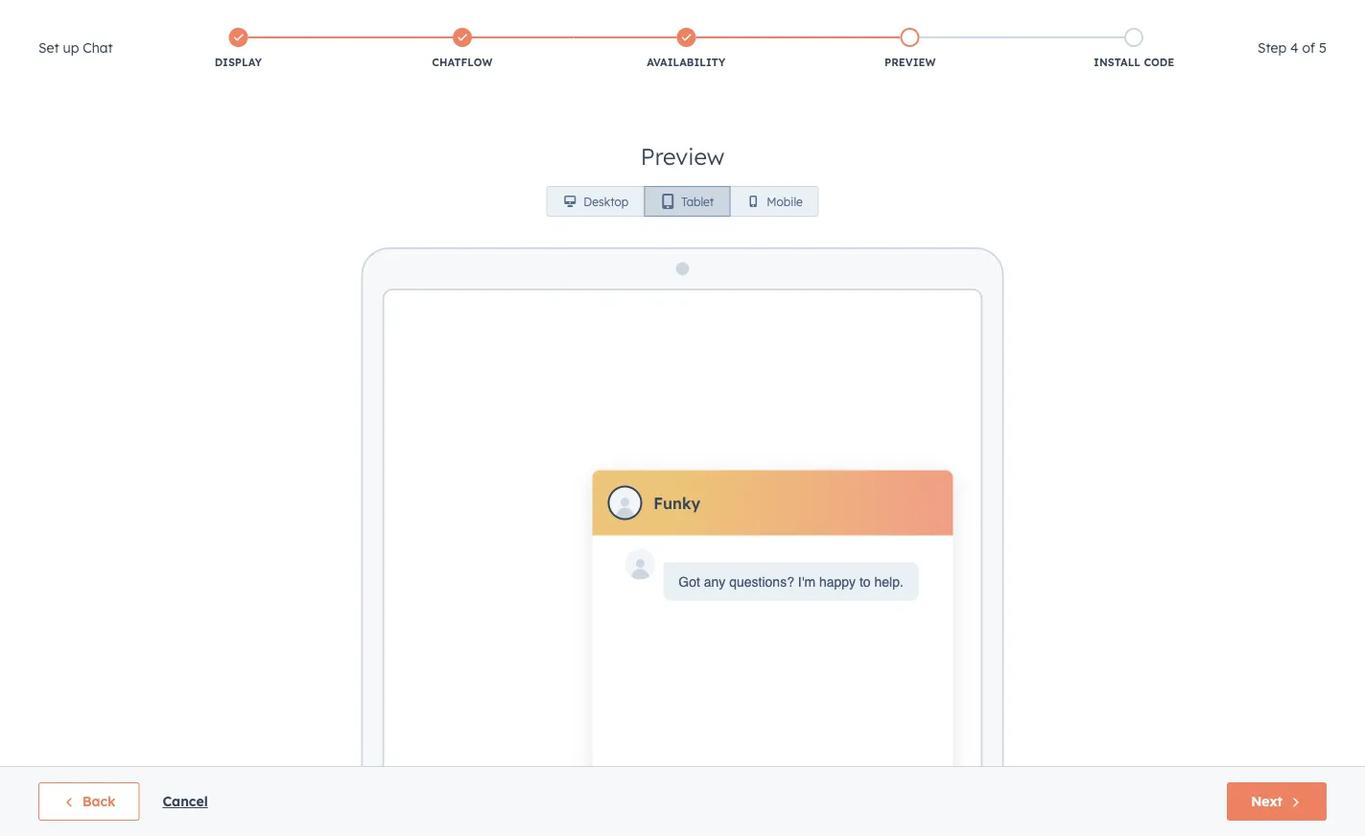 Task type: locate. For each thing, give the bounding box(es) containing it.
group containing desktop
[[546, 186, 819, 217]]

set up chat
[[38, 39, 113, 56]]

preview inside list item
[[885, 56, 936, 69]]

mobile button
[[730, 186, 819, 217]]

menu
[[958, 0, 1342, 31]]

0 vertical spatial preview
[[885, 56, 936, 69]]

any
[[704, 574, 726, 590]]

chatflow
[[432, 56, 493, 69]]

back button
[[38, 783, 140, 821]]

menu item
[[958, 0, 1059, 31]]

5
[[1319, 39, 1327, 56]]

funky
[[654, 494, 701, 513]]

availability completed list item
[[574, 24, 798, 74]]

1 vertical spatial preview
[[641, 142, 725, 171]]

got
[[679, 574, 700, 590]]

up
[[63, 39, 79, 56]]

preview
[[885, 56, 936, 69], [641, 142, 725, 171]]

display completed list item
[[126, 24, 350, 74]]

list
[[126, 24, 1246, 74]]

agent says: got any questions? i'm happy to help. element
[[679, 570, 904, 593]]

Search HubSpot search field
[[1096, 40, 1331, 73]]

next
[[1251, 794, 1283, 810]]

chat
[[83, 39, 113, 56]]

help.
[[875, 574, 904, 590]]

1 horizontal spatial preview
[[885, 56, 936, 69]]

4
[[1291, 39, 1299, 56]]

install code list item
[[1022, 24, 1246, 74]]

cancel button
[[163, 791, 208, 814]]

install
[[1094, 56, 1141, 69]]

display
[[215, 56, 262, 69]]

got any questions? i'm happy to help.
[[679, 574, 904, 590]]

next button
[[1227, 783, 1327, 821]]

marketplaces image
[[1113, 9, 1130, 26]]

group
[[546, 186, 819, 217]]

0 horizontal spatial preview
[[641, 142, 725, 171]]



Task type: vqa. For each thing, say whether or not it's contained in the screenshot.
5
yes



Task type: describe. For each thing, give the bounding box(es) containing it.
install code
[[1094, 56, 1175, 69]]

of
[[1303, 39, 1316, 56]]

to
[[860, 574, 871, 590]]

chatflow completed list item
[[350, 24, 574, 74]]

search button
[[1316, 40, 1348, 73]]

i'm
[[798, 574, 816, 590]]

desktop button
[[546, 186, 645, 217]]

tablet
[[682, 194, 714, 209]]

tablet button
[[644, 186, 731, 217]]

availability
[[647, 56, 726, 69]]

back
[[83, 794, 116, 810]]

mobile
[[767, 194, 803, 209]]

set
[[38, 39, 59, 56]]

list containing display
[[126, 24, 1246, 74]]

cancel
[[163, 794, 208, 810]]

happy
[[819, 574, 856, 590]]

questions?
[[730, 574, 795, 590]]

code
[[1144, 56, 1175, 69]]

marketplaces button
[[1102, 0, 1142, 31]]

set up chat heading
[[38, 36, 113, 59]]

step 4 of 5
[[1258, 39, 1327, 56]]

search image
[[1325, 50, 1339, 63]]

preview list item
[[798, 24, 1022, 74]]

desktop
[[584, 194, 629, 209]]

step
[[1258, 39, 1287, 56]]



